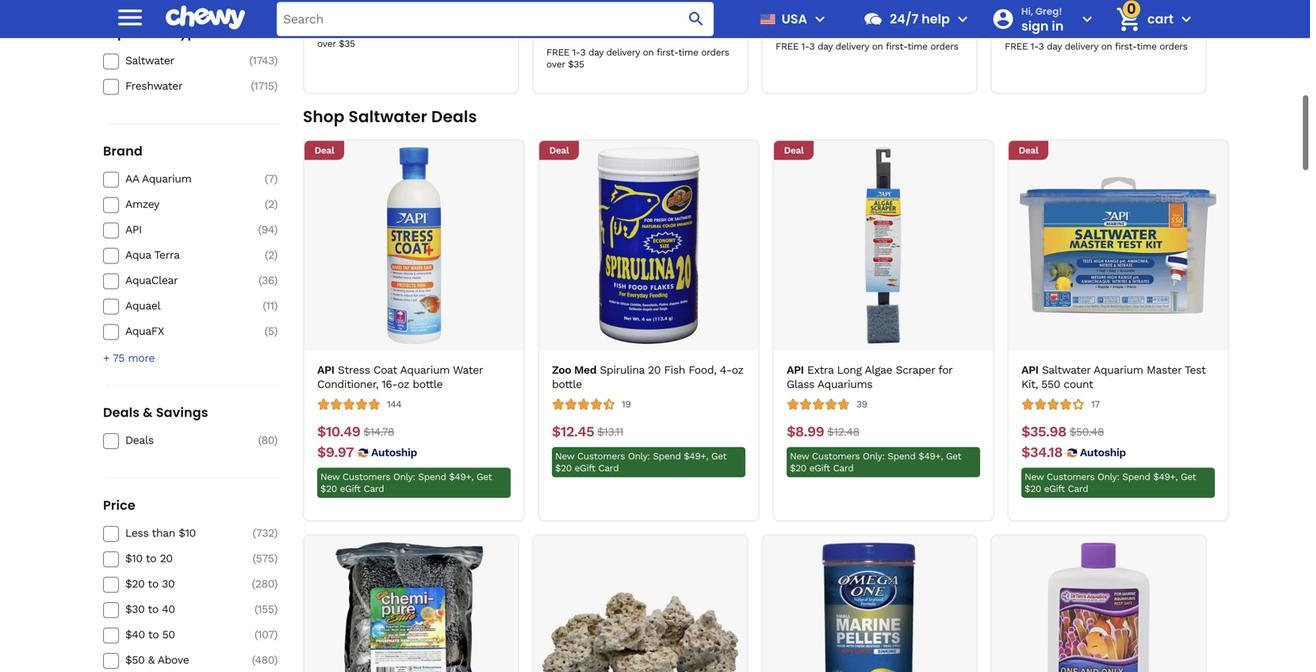 Task type: locate. For each thing, give the bounding box(es) containing it.
0 horizontal spatial free 1-3 day delivery on first-time orders
[[776, 41, 959, 52]]

16 ) from the top
[[274, 653, 278, 666]]

1 horizontal spatial saltwater
[[349, 106, 428, 128]]

14 ) from the top
[[274, 603, 278, 616]]

) up the ( 11 )
[[274, 274, 278, 287]]

) up ( 155 )
[[274, 577, 278, 590]]

oz right food,
[[732, 363, 744, 377]]

0 horizontal spatial 20
[[160, 552, 173, 565]]

2 autoship from the left
[[1081, 446, 1127, 459]]

) for $40 to 50
[[274, 628, 278, 641]]

$50.48
[[1070, 425, 1105, 438]]

20 left the fish
[[648, 363, 661, 377]]

to left 50
[[148, 628, 159, 641]]

2 horizontal spatial saltwater
[[1043, 363, 1091, 377]]

( 155 )
[[255, 603, 278, 616]]

count
[[1064, 378, 1094, 391]]

aquarium right coat
[[400, 363, 450, 377]]

autoship for $35.98
[[1081, 446, 1127, 459]]

autoship down $14.78 text field
[[371, 446, 417, 459]]

to up $20 to 30
[[146, 552, 156, 565]]

40
[[162, 603, 175, 616]]

chewy support image
[[863, 9, 884, 29]]

freshwater link
[[125, 79, 238, 93]]

1 vertical spatial over
[[547, 59, 565, 70]]

saltwater aquarium master test kit, 550 count
[[1022, 363, 1207, 391]]

) up ( 5 )
[[274, 299, 278, 312]]

bottle
[[413, 378, 443, 391], [552, 378, 582, 391]]

2 vertical spatial saltwater
[[1043, 363, 1091, 377]]

aquarium left type
[[103, 24, 169, 42]]

2 ( 2 ) from the top
[[265, 249, 278, 262]]

$40
[[125, 628, 145, 641]]

) for aa aquarium
[[274, 172, 278, 185]]

0 horizontal spatial oz
[[398, 378, 409, 391]]

) for $50 & above
[[274, 653, 278, 666]]

list
[[303, 139, 1230, 522]]

free 1-3 day delivery on first-time orders down account menu image
[[1005, 41, 1188, 52]]

$10.49 $14.78
[[317, 423, 394, 440]]

only:
[[394, 0, 415, 1], [852, 4, 874, 15], [1082, 4, 1103, 15], [623, 10, 645, 21], [628, 451, 650, 462], [863, 451, 885, 462], [394, 471, 415, 482], [1098, 471, 1120, 482]]

( for api
[[258, 223, 262, 236]]

hi,
[[1022, 5, 1034, 18]]

0 horizontal spatial saltwater
[[125, 54, 174, 67]]

$40 to 50 link
[[125, 627, 238, 642]]

( for less than $10
[[253, 526, 256, 539]]

) down ( 1743 )
[[274, 80, 278, 93]]

& left the savings
[[143, 403, 153, 421]]

) up the ( 1715 )
[[274, 54, 278, 67]]

) left $9.97
[[274, 433, 278, 447]]

1 bottle from the left
[[413, 378, 443, 391]]

aquarium up 17
[[1094, 363, 1144, 377]]

2 up ( 36 ) on the top left of the page
[[268, 249, 274, 262]]

( for aqua terra
[[265, 249, 268, 262]]

0 vertical spatial oz
[[732, 363, 744, 377]]

bottle down zoo
[[552, 378, 582, 391]]

$20
[[321, 2, 337, 13], [779, 16, 796, 27], [1009, 16, 1025, 27], [550, 22, 566, 33], [555, 463, 572, 474], [790, 463, 807, 474], [321, 483, 337, 494], [1025, 483, 1042, 494], [125, 577, 145, 590]]

api for saltwater aquarium master test kit, 550 count
[[1022, 363, 1039, 377]]

aqua terra link
[[125, 248, 238, 262]]

( 2 ) down 7
[[265, 198, 278, 211]]

$35.98 $50.48
[[1022, 423, 1105, 440]]

coat
[[374, 363, 397, 377]]

$50 & above link
[[125, 653, 238, 667]]

1 horizontal spatial $35
[[568, 59, 585, 70]]

15 ) from the top
[[274, 628, 278, 641]]

) down the ( 11 )
[[274, 325, 278, 338]]

0 horizontal spatial $35
[[339, 38, 355, 49]]

zoo
[[552, 363, 571, 377]]

$8.99 text field
[[787, 423, 825, 441]]

orders
[[472, 26, 500, 37], [931, 41, 959, 52], [1160, 41, 1188, 52], [702, 47, 730, 58]]

1 horizontal spatial 20
[[648, 363, 661, 377]]

2 deal from the left
[[550, 145, 569, 156]]

75
[[113, 352, 125, 365]]

deals inside deals link
[[125, 433, 154, 447]]

( for $20 to 30
[[252, 577, 255, 590]]

) up ( 36 ) on the top left of the page
[[274, 249, 278, 262]]

price
[[103, 496, 136, 514]]

1 vertical spatial ( 2 )
[[265, 249, 278, 262]]

10 ) from the top
[[274, 433, 278, 447]]

list containing $10.49
[[303, 139, 1230, 522]]

$10 right than
[[179, 526, 196, 539]]

$35.98
[[1022, 423, 1067, 440]]

type
[[172, 24, 204, 42]]

(
[[249, 54, 253, 67], [251, 80, 254, 93], [265, 172, 268, 185], [265, 198, 268, 211], [258, 223, 262, 236], [265, 249, 268, 262], [259, 274, 262, 287], [263, 299, 266, 312], [265, 325, 268, 338], [258, 433, 261, 447], [253, 526, 256, 539], [253, 552, 256, 565], [252, 577, 255, 590], [255, 603, 258, 616], [255, 628, 258, 641], [252, 653, 255, 666]]

saltwater inside saltwater aquarium master test kit, 550 count
[[1043, 363, 1091, 377]]

saltwater right shop
[[349, 106, 428, 128]]

spend
[[418, 0, 446, 1], [877, 4, 905, 15], [1106, 4, 1134, 15], [648, 10, 676, 21], [653, 451, 681, 462], [888, 451, 916, 462], [418, 471, 446, 482], [1123, 471, 1151, 482]]

( 480 )
[[252, 653, 278, 666]]

api stress coat aquarium water conditioner, 16-oz bottle image
[[316, 147, 513, 344]]

$40 to 50
[[125, 628, 175, 641]]

free 1-3 day delivery on first-time orders down chewy support icon
[[776, 41, 959, 52]]

1 horizontal spatial oz
[[732, 363, 744, 377]]

) for freshwater
[[274, 80, 278, 93]]

on
[[414, 26, 425, 37], [873, 41, 884, 52], [1102, 41, 1113, 52], [643, 47, 654, 58]]

&
[[143, 403, 153, 421], [148, 653, 155, 666]]

30
[[162, 577, 175, 590]]

3
[[351, 26, 356, 37], [810, 41, 815, 52], [1039, 41, 1044, 52], [581, 47, 586, 58]]

cart menu image
[[1178, 10, 1197, 29]]

scraper
[[896, 363, 936, 377]]

) for less than $10
[[274, 526, 278, 539]]

) down 7
[[274, 198, 278, 211]]

api up conditioner, at left
[[317, 363, 334, 377]]

4 ) from the top
[[274, 198, 278, 211]]

) up ( 575 )
[[274, 526, 278, 539]]

$12.48 text field
[[828, 423, 860, 441]]

delivery
[[377, 26, 411, 37], [836, 41, 870, 52], [1065, 41, 1099, 52], [607, 47, 640, 58]]

( for $50 & above
[[252, 653, 255, 666]]

$49+,
[[449, 0, 474, 1], [908, 4, 932, 15], [1137, 4, 1162, 15], [679, 10, 703, 21], [684, 451, 709, 462], [919, 451, 944, 462], [449, 471, 474, 482], [1154, 471, 1178, 482]]

saltwater up "count"
[[1043, 363, 1091, 377]]

) down 732
[[274, 552, 278, 565]]

1 ) from the top
[[274, 54, 278, 67]]

) down ( 155 )
[[274, 628, 278, 641]]

20 up the 30
[[160, 552, 173, 565]]

24/7
[[890, 10, 919, 28]]

) down the ( 107 )
[[274, 653, 278, 666]]

items image
[[1115, 5, 1143, 33]]

( 2 ) up ( 36 ) on the top left of the page
[[265, 249, 278, 262]]

to left 40
[[148, 603, 159, 616]]

amzey
[[125, 198, 159, 211]]

2 for amzey
[[268, 198, 274, 211]]

aquarium up amzey link
[[142, 172, 192, 185]]

over down product search field
[[547, 59, 565, 70]]

bottle inside stress coat aquarium water conditioner, 16-oz bottle
[[413, 378, 443, 391]]

2 2 from the top
[[268, 249, 274, 262]]

$10 down less
[[125, 552, 143, 565]]

16-
[[382, 378, 398, 391]]

less than $10
[[125, 526, 196, 539]]

$20 inside $20 to 30 link
[[125, 577, 145, 590]]

1 vertical spatial 2
[[268, 249, 274, 262]]

$14.78 text field
[[364, 423, 394, 441]]

0 vertical spatial &
[[143, 403, 153, 421]]

2 down 7
[[268, 198, 274, 211]]

less
[[125, 526, 149, 539]]

) for amzey
[[274, 198, 278, 211]]

deals for deals link
[[125, 433, 154, 447]]

5 ) from the top
[[274, 223, 278, 236]]

saltwater for saltwater aquarium master test kit, 550 count
[[1043, 363, 1091, 377]]

2 vertical spatial deals
[[125, 433, 154, 447]]

7 ) from the top
[[274, 274, 278, 287]]

api for stress coat aquarium water conditioner, 16-oz bottle
[[317, 363, 334, 377]]

0 horizontal spatial $10
[[125, 552, 143, 565]]

1 ( 2 ) from the top
[[265, 198, 278, 211]]

1 autoship from the left
[[371, 446, 417, 459]]

1 vertical spatial deals
[[103, 403, 140, 421]]

& for savings
[[143, 403, 153, 421]]

1 vertical spatial oz
[[398, 378, 409, 391]]

9 ) from the top
[[274, 325, 278, 338]]

1 vertical spatial &
[[148, 653, 155, 666]]

Product search field
[[277, 2, 714, 36]]

boyd chemi-pure elite all-in-one chemical filtration media, 11.74-oz jar, bulk 6-pack image
[[313, 542, 510, 672]]

) for deals
[[274, 433, 278, 447]]

( 2 ) for amzey
[[265, 198, 278, 211]]

0 vertical spatial ( 2 )
[[265, 198, 278, 211]]

first-
[[428, 26, 449, 37], [886, 41, 908, 52], [1116, 41, 1137, 52], [657, 47, 679, 58]]

8 ) from the top
[[274, 299, 278, 312]]

6 ) from the top
[[274, 249, 278, 262]]

conditioner,
[[317, 378, 379, 391]]

$20 to 30
[[125, 577, 175, 590]]

1 vertical spatial $10
[[125, 552, 143, 565]]

glass
[[787, 378, 815, 391]]

0 vertical spatial saltwater
[[125, 54, 174, 67]]

med
[[575, 363, 597, 377]]

api up glass
[[787, 363, 804, 377]]

api up kit,
[[1022, 363, 1039, 377]]

over up shop
[[317, 38, 336, 49]]

0 vertical spatial deals
[[432, 106, 477, 128]]

bottle right 16- on the left bottom
[[413, 378, 443, 391]]

550
[[1042, 378, 1061, 391]]

$13.11 text field
[[598, 423, 624, 441]]

2 ) from the top
[[274, 80, 278, 93]]

( for saltwater
[[249, 54, 253, 67]]

to left the 30
[[148, 577, 159, 590]]

1743
[[253, 54, 274, 67]]

0 vertical spatial 20
[[648, 363, 661, 377]]

$30
[[125, 603, 145, 616]]

deals for deals & savings
[[103, 403, 140, 421]]

autoship down $50.48 text field
[[1081, 446, 1127, 459]]

0 vertical spatial 2
[[268, 198, 274, 211]]

3 deal from the left
[[784, 145, 804, 156]]

egift
[[340, 2, 361, 13], [799, 16, 820, 27], [1028, 16, 1049, 27], [569, 22, 590, 33], [575, 463, 596, 474], [810, 463, 831, 474], [340, 483, 361, 494], [1045, 483, 1065, 494]]

saltwater
[[125, 54, 174, 67], [349, 106, 428, 128], [1043, 363, 1091, 377]]

13 ) from the top
[[274, 577, 278, 590]]

$34.18 text field
[[1022, 444, 1063, 461]]

$10
[[179, 526, 196, 539], [125, 552, 143, 565]]

0 horizontal spatial over
[[317, 38, 336, 49]]

( 1743 )
[[249, 54, 278, 67]]

( for aa aquarium
[[265, 172, 268, 185]]

4 deal from the left
[[1019, 145, 1039, 156]]

saltwater up 'freshwater'
[[125, 54, 174, 67]]

& right $50
[[148, 653, 155, 666]]

12 ) from the top
[[274, 552, 278, 565]]

) for aquafx
[[274, 325, 278, 338]]

zoo med spirulina 20 fish food, 4-oz bottle image
[[551, 147, 748, 344]]

0 vertical spatial over
[[317, 38, 336, 49]]

0 horizontal spatial bottle
[[413, 378, 443, 391]]

day
[[359, 26, 374, 37], [818, 41, 833, 52], [1047, 41, 1062, 52], [589, 47, 604, 58]]

1 2 from the top
[[268, 198, 274, 211]]

deals & savings
[[103, 403, 208, 421]]

) for api
[[274, 223, 278, 236]]

) for aqua terra
[[274, 249, 278, 262]]

1 horizontal spatial bottle
[[552, 378, 582, 391]]

1 horizontal spatial autoship
[[1081, 446, 1127, 459]]

( 2 ) for aqua terra
[[265, 249, 278, 262]]

) up the ( 107 )
[[274, 603, 278, 616]]

) down ( 7 )
[[274, 223, 278, 236]]

3 ) from the top
[[274, 172, 278, 185]]

get
[[477, 0, 492, 1], [935, 4, 951, 15], [1165, 4, 1180, 15], [706, 10, 722, 21], [712, 451, 727, 462], [947, 451, 962, 462], [477, 471, 492, 482], [1181, 471, 1197, 482]]

aquafx
[[125, 325, 164, 338]]

new
[[321, 0, 340, 1], [779, 4, 798, 15], [1009, 4, 1028, 15], [550, 10, 569, 21], [555, 451, 575, 462], [790, 451, 810, 462], [321, 471, 340, 482], [1025, 471, 1044, 482]]

1 deal from the left
[[315, 145, 334, 156]]

free 1-3 day delivery on first-time orders over $35
[[317, 26, 500, 49], [547, 47, 730, 70]]

) for $30 to 40
[[274, 603, 278, 616]]

fish
[[665, 363, 686, 377]]

1 horizontal spatial free 1-3 day delivery on first-time orders
[[1005, 41, 1188, 52]]

0 vertical spatial $10
[[179, 526, 196, 539]]

aquarium inside aa aquarium link
[[142, 172, 192, 185]]

11 ) from the top
[[274, 526, 278, 539]]

deals link
[[125, 433, 238, 447]]

( 1715 )
[[251, 80, 278, 93]]

)
[[274, 54, 278, 67], [274, 80, 278, 93], [274, 172, 278, 185], [274, 198, 278, 211], [274, 223, 278, 236], [274, 249, 278, 262], [274, 274, 278, 287], [274, 299, 278, 312], [274, 325, 278, 338], [274, 433, 278, 447], [274, 526, 278, 539], [274, 552, 278, 565], [274, 577, 278, 590], [274, 603, 278, 616], [274, 628, 278, 641], [274, 653, 278, 666]]

1 vertical spatial 20
[[160, 552, 173, 565]]

$35.98 text field
[[1022, 423, 1067, 441]]

2 bottle from the left
[[552, 378, 582, 391]]

aquafx link
[[125, 324, 238, 339]]

) up ( 94 )
[[274, 172, 278, 185]]

$8.99 $12.48
[[787, 423, 860, 440]]

over
[[317, 38, 336, 49], [547, 59, 565, 70]]

dr. tim's aquatics one & only live nitrifying bacteria for reef aquariums, 8-oz bottle image
[[1001, 542, 1198, 672]]

aa aquarium
[[125, 172, 192, 185]]

) for aquael
[[274, 299, 278, 312]]

cart
[[1148, 10, 1174, 28]]

stress coat aquarium water conditioner, 16-oz bottle
[[317, 363, 483, 391]]

free
[[317, 26, 341, 37], [776, 41, 799, 52], [1005, 41, 1029, 52], [547, 47, 570, 58]]

$12.45 $13.11
[[552, 423, 624, 440]]

autoship for $10.49
[[371, 446, 417, 459]]

0 horizontal spatial autoship
[[371, 446, 417, 459]]

oz up the 144
[[398, 378, 409, 391]]

& for above
[[148, 653, 155, 666]]



Task type: vqa. For each thing, say whether or not it's contained in the screenshot.


Task type: describe. For each thing, give the bounding box(es) containing it.
menu image
[[114, 1, 146, 33]]

2 free 1-3 day delivery on first-time orders from the left
[[1005, 41, 1188, 52]]

help
[[922, 10, 951, 28]]

39
[[857, 399, 868, 410]]

24/7 help link
[[857, 0, 951, 38]]

aqua
[[125, 249, 151, 262]]

11
[[266, 299, 274, 312]]

spirulina 20 fish food, 4-oz bottle
[[552, 363, 744, 391]]

( 575 )
[[253, 552, 278, 565]]

$12.45 text field
[[552, 423, 594, 441]]

) for $10 to 20
[[274, 552, 278, 565]]

( 11 )
[[263, 299, 278, 312]]

36
[[262, 274, 274, 287]]

submit search image
[[687, 10, 706, 29]]

to for $40
[[148, 628, 159, 641]]

deal for extra long algae scraper for glass aquariums
[[784, 145, 804, 156]]

freshwater
[[125, 80, 183, 93]]

aa aquarium link
[[125, 172, 238, 186]]

account menu image
[[1078, 10, 1097, 29]]

sign
[[1022, 17, 1049, 35]]

chewy home image
[[166, 0, 245, 35]]

$14.78
[[364, 425, 394, 438]]

( for $10 to 20
[[253, 552, 256, 565]]

$10.49 text field
[[317, 423, 360, 441]]

than
[[152, 526, 175, 539]]

omega one small marine pellets with garlic fish food, 8.25-oz jar image
[[772, 542, 969, 672]]

$9.97 text field
[[317, 444, 354, 461]]

144
[[387, 399, 402, 410]]

( 732 )
[[253, 526, 278, 539]]

( 280 )
[[252, 577, 278, 590]]

oz inside stress coat aquarium water conditioner, 16-oz bottle
[[398, 378, 409, 391]]

aquarium type
[[103, 24, 204, 42]]

hi, greg! sign in
[[1022, 5, 1064, 35]]

usa
[[782, 10, 808, 28]]

menu image
[[811, 10, 830, 29]]

575
[[256, 552, 274, 565]]

$12.48
[[828, 425, 860, 438]]

0 vertical spatial $35
[[339, 38, 355, 49]]

deal for saltwater aquarium master test kit, 550 count
[[1019, 145, 1039, 156]]

2 for aqua terra
[[268, 249, 274, 262]]

api up aqua
[[125, 223, 142, 236]]

280
[[255, 577, 274, 590]]

nature's ocean natural coral aquarium base rock, 40-lb box image
[[542, 542, 739, 672]]

( for freshwater
[[251, 80, 254, 93]]

( 36 )
[[259, 274, 278, 287]]

saltwater for saltwater
[[125, 54, 174, 67]]

terra
[[154, 249, 180, 262]]

+
[[103, 352, 110, 365]]

20 inside spirulina 20 fish food, 4-oz bottle
[[648, 363, 661, 377]]

1 vertical spatial saltwater
[[349, 106, 428, 128]]

$10 to 20 link
[[125, 551, 238, 566]]

long
[[838, 363, 862, 377]]

24/7 help
[[890, 10, 951, 28]]

17
[[1092, 399, 1100, 410]]

$30 to 40 link
[[125, 602, 238, 616]]

$50.48 text field
[[1070, 423, 1105, 441]]

1 free 1-3 day delivery on first-time orders from the left
[[776, 41, 959, 52]]

( 5 )
[[265, 325, 278, 338]]

( for aquaclear
[[259, 274, 262, 287]]

help menu image
[[954, 10, 973, 29]]

$30 to 40
[[125, 603, 175, 616]]

) for saltwater
[[274, 54, 278, 67]]

food,
[[689, 363, 717, 377]]

amzey link
[[125, 197, 238, 212]]

50
[[162, 628, 175, 641]]

bottle inside spirulina 20 fish food, 4-oz bottle
[[552, 378, 582, 391]]

$10 to 20
[[125, 552, 173, 565]]

94
[[262, 223, 274, 236]]

more
[[128, 352, 155, 365]]

oz inside spirulina 20 fish food, 4-oz bottle
[[732, 363, 744, 377]]

480
[[255, 653, 274, 666]]

aquarium inside stress coat aquarium water conditioner, 16-oz bottle
[[400, 363, 450, 377]]

1 horizontal spatial free 1-3 day delivery on first-time orders over $35
[[547, 47, 730, 70]]

$20 to 30 link
[[125, 577, 238, 591]]

shop saltwater deals
[[303, 106, 477, 128]]

greg!
[[1036, 5, 1063, 18]]

aquarium inside saltwater aquarium master test kit, 550 count
[[1094, 363, 1144, 377]]

extra
[[808, 363, 834, 377]]

for
[[939, 363, 953, 377]]

aquaclear link
[[125, 274, 238, 288]]

( 94 )
[[258, 223, 278, 236]]

1 horizontal spatial $10
[[179, 526, 196, 539]]

shop
[[303, 106, 345, 128]]

) for aquaclear
[[274, 274, 278, 287]]

to for $10
[[146, 552, 156, 565]]

0 horizontal spatial free 1-3 day delivery on first-time orders over $35
[[317, 26, 500, 49]]

7
[[268, 172, 274, 185]]

5
[[268, 325, 274, 338]]

aquariums
[[818, 378, 873, 391]]

less than $10 link
[[125, 526, 238, 540]]

to for $20
[[148, 577, 159, 590]]

extra long algae scraper for glass aquariums
[[787, 363, 953, 391]]

deal for stress coat aquarium water conditioner, 16-oz bottle
[[315, 145, 334, 156]]

Search text field
[[277, 2, 714, 36]]

$10.49
[[317, 423, 360, 440]]

( for amzey
[[265, 198, 268, 211]]

155
[[258, 603, 274, 616]]

aquaclear
[[125, 274, 178, 287]]

above
[[158, 653, 189, 666]]

1715
[[254, 80, 274, 93]]

( for $30 to 40
[[255, 603, 258, 616]]

master
[[1147, 363, 1182, 377]]

aquael
[[125, 299, 161, 312]]

1 vertical spatial $35
[[568, 59, 585, 70]]

( for aquael
[[263, 299, 266, 312]]

$8.99
[[787, 423, 825, 440]]

( 80 )
[[258, 433, 278, 447]]

$34.18
[[1022, 444, 1063, 461]]

zoo med
[[552, 363, 597, 377]]

to for $30
[[148, 603, 159, 616]]

api extra long algae scraper for glass aquariums image
[[786, 147, 982, 344]]

deal for spirulina 20 fish food, 4-oz bottle
[[550, 145, 569, 156]]

1 horizontal spatial over
[[547, 59, 565, 70]]

( for deals
[[258, 433, 261, 447]]

$13.11
[[598, 425, 624, 438]]

19
[[622, 399, 631, 410]]

$50 & above
[[125, 653, 189, 666]]

$12.45
[[552, 423, 594, 440]]

in
[[1052, 17, 1064, 35]]

$9.97
[[317, 444, 354, 461]]

stress
[[338, 363, 370, 377]]

( for aquafx
[[265, 325, 268, 338]]

spirulina
[[600, 363, 645, 377]]

kit,
[[1022, 378, 1039, 391]]

api for extra long algae scraper for glass aquariums
[[787, 363, 804, 377]]

) for $20 to 30
[[274, 577, 278, 590]]

api saltwater aquarium master test kit, 550 count image
[[1020, 147, 1217, 344]]

( for $40 to 50
[[255, 628, 258, 641]]



